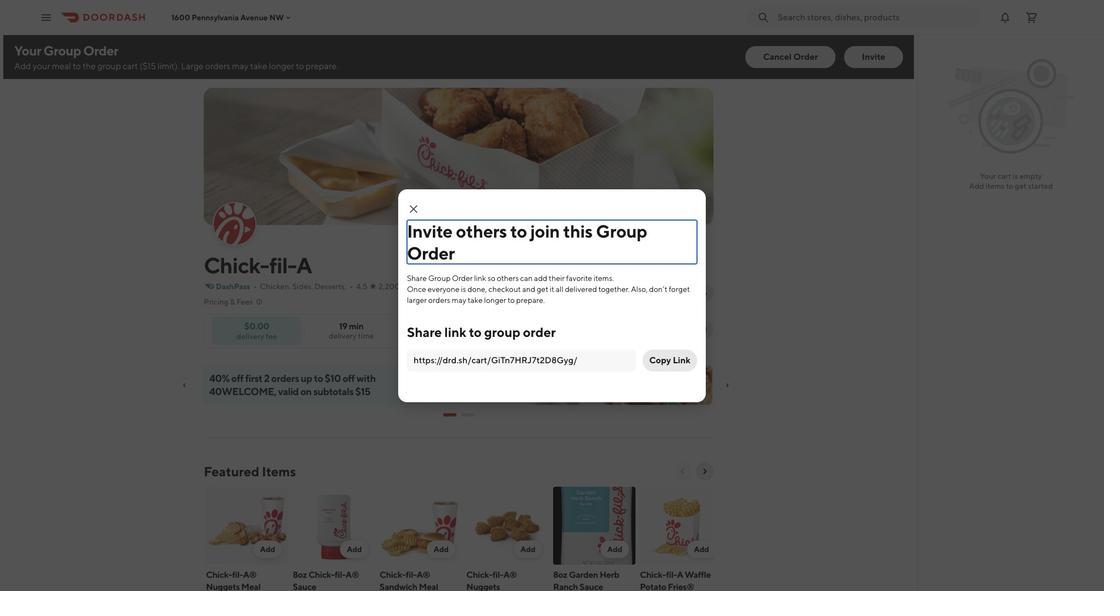 Task type: vqa. For each thing, say whether or not it's contained in the screenshot.
Add related to Chick-fil-A Waffle Potato Fries®
yes



Task type: locate. For each thing, give the bounding box(es) containing it.
0 vertical spatial cart
[[123, 61, 138, 71]]

fil- for chick-fil-a® nuggets
[[493, 570, 503, 581]]

to inside your cart is empty add items to get started
[[1006, 182, 1013, 191]]

order up the
[[83, 43, 118, 58]]

2,200+ ratings •
[[379, 282, 436, 291]]

all
[[556, 285, 563, 294]]

fil- inside chick-fil-a® sandwich meal
[[406, 570, 417, 581]]

2 8oz from the left
[[553, 570, 567, 581]]

chick- for chick-fil-a® sandwich meal
[[380, 570, 406, 581]]

1 horizontal spatial your
[[980, 172, 996, 181]]

your
[[33, 61, 50, 71]]

add for chick-fil-a® nuggets
[[520, 545, 536, 554]]

•
[[253, 282, 257, 291], [350, 282, 353, 291], [433, 282, 436, 291], [464, 282, 468, 291]]

a® down the 8oz chick-fil-a® sauce image
[[346, 570, 359, 581]]

nuggets inside 'chick-fil-a® nuggets'
[[466, 582, 500, 592]]

1 horizontal spatial invite
[[862, 52, 885, 62]]

fil- down chick-fil-a® nuggets image
[[493, 570, 503, 581]]

1 horizontal spatial get
[[1015, 182, 1027, 191]]

2 vertical spatial group
[[428, 274, 451, 283]]

share inside share group order link so others can add their favorite items. once everyone is done, checkout and get it all delivered together. also, don't forget larger orders may take longer to prepare.
[[407, 274, 427, 283]]

sauce inside 8oz garden herb ranch sauce
[[579, 582, 603, 592]]

40welcome,
[[209, 386, 276, 398]]

1 horizontal spatial nuggets
[[466, 582, 500, 592]]

others up checkout
[[497, 274, 519, 283]]

2 meal from the left
[[419, 582, 438, 592]]

fil- inside 'chick-fil-a® nuggets'
[[493, 570, 503, 581]]

1 horizontal spatial group
[[484, 324, 520, 340]]

1 vertical spatial others
[[497, 274, 519, 283]]

chicken.
[[260, 282, 291, 291]]

add button up 'chick-fil-a® nuggets' at bottom
[[514, 541, 542, 559]]

• right 'mi'
[[464, 282, 468, 291]]

dashpass •
[[216, 282, 257, 291]]

0 vertical spatial prepare.
[[306, 61, 338, 71]]

0 horizontal spatial prepare.
[[306, 61, 338, 71]]

orders right large
[[205, 61, 230, 71]]

chick- inside 'chick-fil-a® nuggets'
[[466, 570, 493, 581]]

saved button
[[663, 321, 714, 339]]

add button
[[253, 541, 282, 559], [340, 541, 369, 559], [427, 541, 455, 559], [514, 541, 542, 559], [601, 541, 629, 559], [687, 541, 716, 559]]

fil- inside chick-fil-a waffle potato fries®
[[666, 570, 677, 581]]

items
[[262, 464, 296, 480]]

chick- inside chick-fil-a waffle potato fries®
[[640, 570, 666, 581]]

2 nuggets from the left
[[466, 582, 500, 592]]

1 nuggets from the left
[[206, 582, 240, 592]]

this
[[563, 221, 593, 241]]

meal inside chick-fil-a® sandwich meal
[[419, 582, 438, 592]]

chick fil a image
[[204, 88, 714, 225], [214, 203, 255, 245]]

2 sauce from the left
[[579, 582, 603, 592]]

a® down chick-fil-a® nuggets image
[[503, 570, 517, 581]]

get left it on the top of page
[[537, 285, 548, 294]]

1 horizontal spatial take
[[468, 296, 483, 305]]

fil- down the 8oz chick-fil-a® sauce image
[[335, 570, 346, 581]]

everyone
[[428, 285, 460, 294]]

2
[[264, 373, 270, 385]]

1 vertical spatial take
[[468, 296, 483, 305]]

your
[[14, 43, 41, 58], [980, 172, 996, 181]]

group right this
[[596, 221, 647, 241]]

0 horizontal spatial delivery
[[237, 332, 264, 341]]

link left so
[[474, 274, 486, 283]]

chick-fil-a® nuggets
[[466, 570, 517, 592]]

3 add button from the left
[[427, 541, 455, 559]]

0 horizontal spatial cart
[[123, 61, 138, 71]]

order inside your group order add your meal to the group cart ($15 limit). large orders may take longer to prepare.
[[83, 43, 118, 58]]

share down larger on the left of the page
[[407, 324, 442, 340]]

1 vertical spatial get
[[537, 285, 548, 294]]

share up once
[[407, 274, 427, 283]]

0 horizontal spatial meal
[[241, 582, 261, 592]]

2 share from the top
[[407, 324, 442, 340]]

1 horizontal spatial longer
[[484, 296, 506, 305]]

add button for 8oz garden herb ranch sauce
[[601, 541, 629, 559]]

a® inside chick-fil-a® sandwich meal
[[417, 570, 430, 581]]

delivery
[[329, 332, 357, 341], [237, 332, 264, 341]]

chick-fil-a® nuggets meal
[[206, 570, 261, 592]]

0 vertical spatial others
[[456, 221, 507, 241]]

4 a® from the left
[[503, 570, 517, 581]]

off right $10
[[343, 373, 355, 385]]

2 • from the left
[[350, 282, 353, 291]]

potato
[[640, 582, 666, 592]]

0 vertical spatial take
[[250, 61, 267, 71]]

a® for chick-fil-a® nuggets meal
[[243, 570, 257, 581]]

a up 'chicken. sides. desserts.'
[[296, 253, 312, 278]]

order
[[83, 43, 118, 58], [793, 52, 818, 62], [407, 243, 455, 263], [452, 274, 473, 283]]

order up the done,
[[452, 274, 473, 283]]

off
[[231, 373, 244, 385], [343, 373, 355, 385]]

copy link button
[[643, 350, 697, 372]]

group
[[43, 43, 81, 58], [596, 221, 647, 241], [428, 274, 451, 283]]

chick- inside chick-fil-a® nuggets meal
[[206, 570, 232, 581]]

invite inside button
[[862, 52, 885, 62]]

take down the done,
[[468, 296, 483, 305]]

a® for chick-fil-a® sandwich meal
[[417, 570, 430, 581]]

add button for 8oz chick-fil-a® sauce
[[340, 541, 369, 559]]

0 horizontal spatial your
[[14, 43, 41, 58]]

is inside share group order link so others can add their favorite items. once everyone is done, checkout and get it all delivered together. also, don't forget larger orders may take longer to prepare.
[[461, 285, 466, 294]]

1 sauce from the left
[[293, 582, 316, 592]]

8oz for 8oz garden herb ranch sauce
[[553, 570, 567, 581]]

others inside share group order link so others can add their favorite items. once everyone is done, checkout and get it all delivered together. also, don't forget larger orders may take longer to prepare.
[[497, 274, 519, 283]]

0 vertical spatial orders
[[205, 61, 230, 71]]

1 vertical spatial cart
[[998, 172, 1011, 181]]

chick-fil-a® sandwich meal
[[380, 570, 438, 592]]

• left chicken.
[[253, 282, 257, 291]]

0 vertical spatial share
[[407, 274, 427, 283]]

meal for chick-fil-a® nuggets meal
[[241, 582, 261, 592]]

a inside chick-fil-a waffle potato fries®
[[677, 570, 683, 581]]

fil- up chicken.
[[269, 253, 296, 278]]

orders inside your group order add your meal to the group cart ($15 limit). large orders may take longer to prepare.
[[205, 61, 230, 71]]

get inside share group order link so others can add their favorite items. once everyone is done, checkout and get it all delivered together. also, don't forget larger orders may take longer to prepare.
[[537, 285, 548, 294]]

take
[[250, 61, 267, 71], [468, 296, 483, 305]]

orders down everyone
[[428, 296, 450, 305]]

once
[[407, 285, 426, 294]]

1 vertical spatial prepare.
[[516, 296, 545, 305]]

take inside share group order link so others can add their favorite items. once everyone is done, checkout and get it all delivered together. also, don't forget larger orders may take longer to prepare.
[[468, 296, 483, 305]]

4 add button from the left
[[514, 541, 542, 559]]

1 vertical spatial link
[[444, 324, 466, 340]]

chick-fil-a® nuggets image
[[466, 487, 549, 565]]

1 horizontal spatial meal
[[419, 582, 438, 592]]

• left 0.8
[[433, 282, 436, 291]]

0 horizontal spatial invite
[[407, 221, 453, 241]]

chick- inside 8oz chick-fil-a® sauce
[[309, 570, 335, 581]]

get
[[1015, 182, 1027, 191], [537, 285, 548, 294]]

fil- inside chick-fil-a® nuggets meal
[[232, 570, 243, 581]]

1 a® from the left
[[243, 570, 257, 581]]

to inside invite others to join this group order
[[510, 221, 527, 241]]

add button up herb
[[601, 541, 629, 559]]

nuggets for chick-fil-a® nuggets
[[466, 582, 500, 592]]

group inside share group order link so others can add their favorite items. once everyone is done, checkout and get it all delivered together. also, don't forget larger orders may take longer to prepare.
[[428, 274, 451, 283]]

a® down the chick-fil-a® nuggets meal image
[[243, 570, 257, 581]]

add button up 8oz chick-fil-a® sauce
[[340, 541, 369, 559]]

8oz inside 8oz chick-fil-a® sauce
[[293, 570, 307, 581]]

take down avenue
[[250, 61, 267, 71]]

0.8
[[439, 282, 451, 291]]

nuggets inside chick-fil-a® nuggets meal
[[206, 582, 240, 592]]

1 share from the top
[[407, 274, 427, 283]]

may down 0.8 mi • $$
[[452, 296, 466, 305]]

3 • from the left
[[433, 282, 436, 291]]

items
[[986, 182, 1005, 191]]

a® inside 8oz chick-fil-a® sauce
[[346, 570, 359, 581]]

1 horizontal spatial link
[[474, 274, 486, 283]]

0 horizontal spatial take
[[250, 61, 267, 71]]

chick- inside chick-fil-a® sandwich meal
[[380, 570, 406, 581]]

group inside your group order add your meal to the group cart ($15 limit). large orders may take longer to prepare.
[[43, 43, 81, 58]]

chick-fil-a® nuggets meal image
[[206, 487, 288, 565]]

1 horizontal spatial may
[[452, 296, 466, 305]]

invite others to join this group order
[[407, 221, 647, 263]]

together.
[[598, 285, 630, 294]]

0 horizontal spatial group
[[97, 61, 121, 71]]

cart left ($15
[[123, 61, 138, 71]]

a for chick-fil-a
[[296, 253, 312, 278]]

2 horizontal spatial group
[[596, 221, 647, 241]]

fil- down the chick-fil-a® nuggets meal image
[[232, 570, 243, 581]]

may
[[232, 61, 249, 71], [452, 296, 466, 305]]

add for chick-fil-a waffle potato fries®
[[694, 545, 709, 554]]

sauce inside 8oz chick-fil-a® sauce
[[293, 582, 316, 592]]

0 horizontal spatial get
[[537, 285, 548, 294]]

chick- for chick-fil-a® nuggets meal
[[206, 570, 232, 581]]

1 horizontal spatial cart
[[998, 172, 1011, 181]]

meal inside chick-fil-a® nuggets meal
[[241, 582, 261, 592]]

your up items
[[980, 172, 996, 181]]

0 vertical spatial is
[[1013, 172, 1018, 181]]

orders inside share group order link so others can add their favorite items. once everyone is done, checkout and get it all delivered together. also, don't forget larger orders may take longer to prepare.
[[428, 296, 450, 305]]

delivery left time
[[329, 332, 357, 341]]

fil-
[[269, 253, 296, 278], [232, 570, 243, 581], [335, 570, 346, 581], [406, 570, 417, 581], [493, 570, 503, 581], [666, 570, 677, 581]]

0 vertical spatial link
[[474, 274, 486, 283]]

0 horizontal spatial a
[[296, 253, 312, 278]]

0 horizontal spatial off
[[231, 373, 244, 385]]

19 min delivery time
[[329, 321, 374, 341]]

40% off first 2 orders up to $10 off with 40welcome, valid on subtotals $15
[[209, 373, 376, 398]]

cancel order button
[[745, 46, 836, 68]]

orders inside "40% off first 2 orders up to $10 off with 40welcome, valid on subtotals $15"
[[271, 373, 299, 385]]

delivery down $0.00
[[237, 332, 264, 341]]

0 vertical spatial group
[[43, 43, 81, 58]]

meal
[[241, 582, 261, 592], [419, 582, 438, 592]]

sandwich
[[380, 582, 417, 592]]

also,
[[631, 285, 648, 294]]

0 vertical spatial a
[[296, 253, 312, 278]]

info
[[692, 289, 707, 298]]

longer down nw
[[269, 61, 294, 71]]

1 vertical spatial may
[[452, 296, 466, 305]]

0 horizontal spatial longer
[[269, 61, 294, 71]]

a® for chick-fil-a® nuggets
[[503, 570, 517, 581]]

chick- for chick-fil-a waffle potato fries®
[[640, 570, 666, 581]]

pricing & fees
[[204, 298, 253, 307]]

meal for chick-fil-a® sandwich meal
[[419, 582, 438, 592]]

1 vertical spatial share
[[407, 324, 442, 340]]

orders up valid
[[271, 373, 299, 385]]

a® up sandwich
[[417, 570, 430, 581]]

1 horizontal spatial group
[[428, 274, 451, 283]]

$0.00
[[244, 321, 269, 332]]

your inside your cart is empty add items to get started
[[980, 172, 996, 181]]

your inside your group order add your meal to the group cart ($15 limit). large orders may take longer to prepare.
[[14, 43, 41, 58]]

subtotals
[[313, 386, 354, 398]]

cart up items
[[998, 172, 1011, 181]]

6 add button from the left
[[687, 541, 716, 559]]

19
[[339, 321, 347, 332]]

mi
[[453, 282, 461, 291]]

add button for chick-fil-a® sandwich meal
[[427, 541, 455, 559]]

a® inside chick-fil-a® nuggets meal
[[243, 570, 257, 581]]

nw
[[269, 13, 284, 22]]

group up everyone
[[428, 274, 451, 283]]

0 vertical spatial your
[[14, 43, 41, 58]]

0 horizontal spatial may
[[232, 61, 249, 71]]

invite for invite
[[862, 52, 885, 62]]

your for cart
[[980, 172, 996, 181]]

invite for invite others to join this group order
[[407, 221, 453, 241]]

0 horizontal spatial group
[[43, 43, 81, 58]]

delivery inside $0.00 delivery fee
[[237, 332, 264, 341]]

group for your group order
[[43, 43, 81, 58]]

nuggets
[[206, 582, 240, 592], [466, 582, 500, 592]]

larger
[[407, 296, 427, 305]]

min
[[349, 321, 364, 332]]

is left $$
[[461, 285, 466, 294]]

fil- for chick-fil-a® sandwich meal
[[406, 570, 417, 581]]

link
[[474, 274, 486, 283], [444, 324, 466, 340]]

1 horizontal spatial sauce
[[579, 582, 603, 592]]

0 vertical spatial invite
[[862, 52, 885, 62]]

0 vertical spatial may
[[232, 61, 249, 71]]

share for share group order link so others can add their favorite items. once everyone is done, checkout and get it all delivered together. also, don't forget larger orders may take longer to prepare.
[[407, 274, 427, 283]]

1 vertical spatial is
[[461, 285, 466, 294]]

1 horizontal spatial 8oz
[[553, 570, 567, 581]]

group right the
[[97, 61, 121, 71]]

1 vertical spatial group
[[484, 324, 520, 340]]

1 add button from the left
[[253, 541, 282, 559]]

1 delivery from the left
[[329, 332, 357, 341]]

others up so
[[456, 221, 507, 241]]

add button up chick-fil-a® sandwich meal
[[427, 541, 455, 559]]

2 a® from the left
[[346, 570, 359, 581]]

cancel
[[763, 52, 792, 62]]

group
[[97, 61, 121, 71], [484, 324, 520, 340]]

2 delivery from the left
[[237, 332, 264, 341]]

1 horizontal spatial delivery
[[329, 332, 357, 341]]

longer down checkout
[[484, 296, 506, 305]]

add button up waffle
[[687, 541, 716, 559]]

8oz inside 8oz garden herb ranch sauce
[[553, 570, 567, 581]]

fil- up sandwich
[[406, 570, 417, 581]]

0 vertical spatial group
[[97, 61, 121, 71]]

0 vertical spatial get
[[1015, 182, 1027, 191]]

group up meal
[[43, 43, 81, 58]]

1 horizontal spatial a
[[677, 570, 683, 581]]

a
[[296, 253, 312, 278], [677, 570, 683, 581]]

is left empty
[[1013, 172, 1018, 181]]

add button up chick-fil-a® nuggets meal
[[253, 541, 282, 559]]

on
[[300, 386, 312, 398]]

order right cancel
[[793, 52, 818, 62]]

share group order link so others can add their favorite items. once everyone is done, checkout and get it all delivered together. also, don't forget larger orders may take longer to prepare.
[[407, 274, 690, 305]]

is
[[1013, 172, 1018, 181], [461, 285, 466, 294]]

may right large
[[232, 61, 249, 71]]

1 vertical spatial longer
[[484, 296, 506, 305]]

order inside share group order link so others can add their favorite items. once everyone is done, checkout and get it all delivered together. also, don't forget larger orders may take longer to prepare.
[[452, 274, 473, 283]]

off up 40welcome,
[[231, 373, 244, 385]]

garden
[[569, 570, 598, 581]]

your for group
[[14, 43, 41, 58]]

1 horizontal spatial prepare.
[[516, 296, 545, 305]]

select promotional banner element
[[443, 405, 474, 425]]

1600
[[171, 13, 190, 22]]

5 add button from the left
[[601, 541, 629, 559]]

a® inside 'chick-fil-a® nuggets'
[[503, 570, 517, 581]]

add button for chick-fil-a waffle potato fries®
[[687, 541, 716, 559]]

sauce
[[293, 582, 316, 592], [579, 582, 603, 592]]

0.8 mi • $$
[[439, 282, 480, 291]]

get down empty
[[1015, 182, 1027, 191]]

1 horizontal spatial orders
[[271, 373, 299, 385]]

1 vertical spatial group
[[596, 221, 647, 241]]

1 vertical spatial a
[[677, 570, 683, 581]]

order up ratings
[[407, 243, 455, 263]]

1 vertical spatial orders
[[428, 296, 450, 305]]

a up fries®
[[677, 570, 683, 581]]

2 add button from the left
[[340, 541, 369, 559]]

2 horizontal spatial orders
[[428, 296, 450, 305]]

fil- up fries®
[[666, 570, 677, 581]]

prepare. inside your group order add your meal to the group cart ($15 limit). large orders may take longer to prepare.
[[306, 61, 338, 71]]

started
[[1028, 182, 1053, 191]]

invite inside invite others to join this group order
[[407, 221, 453, 241]]

0 horizontal spatial 8oz
[[293, 570, 307, 581]]

0 vertical spatial longer
[[269, 61, 294, 71]]

0 horizontal spatial orders
[[205, 61, 230, 71]]

0 horizontal spatial sauce
[[293, 582, 316, 592]]

link down everyone
[[444, 324, 466, 340]]

1 vertical spatial your
[[980, 172, 996, 181]]

2 vertical spatial orders
[[271, 373, 299, 385]]

more
[[672, 289, 691, 298]]

order inside invite others to join this group order
[[407, 243, 455, 263]]

your up 'your'
[[14, 43, 41, 58]]

8oz garden herb ranch sauce image
[[553, 487, 636, 565]]

8oz chick-fil-a® sauce
[[293, 570, 359, 592]]

0 horizontal spatial nuggets
[[206, 582, 240, 592]]

more info
[[672, 289, 707, 298]]

1 horizontal spatial off
[[343, 373, 355, 385]]

get inside your cart is empty add items to get started
[[1015, 182, 1027, 191]]

• left 4.5
[[350, 282, 353, 291]]

chick-fil-a waffle potato fries® image
[[640, 487, 722, 565]]

0 horizontal spatial is
[[461, 285, 466, 294]]

3 a® from the left
[[417, 570, 430, 581]]

group up share link text box
[[484, 324, 520, 340]]

favorite
[[566, 274, 592, 283]]

fil- for chick-fil-a
[[269, 253, 296, 278]]

1 vertical spatial invite
[[407, 221, 453, 241]]

1 8oz from the left
[[293, 570, 307, 581]]

prepare.
[[306, 61, 338, 71], [516, 296, 545, 305]]

1 meal from the left
[[241, 582, 261, 592]]

8oz garden herb ranch sauce
[[553, 570, 619, 592]]

time
[[358, 332, 374, 341]]

1 horizontal spatial is
[[1013, 172, 1018, 181]]



Task type: describe. For each thing, give the bounding box(es) containing it.
featured items
[[204, 464, 296, 480]]

fil- for chick-fil-a® nuggets meal
[[232, 570, 243, 581]]

next button of carousel image
[[700, 467, 709, 476]]

&
[[230, 298, 235, 307]]

featured
[[204, 464, 259, 480]]

group for share group order link so others can add their favorite items.
[[428, 274, 451, 283]]

so
[[488, 274, 495, 283]]

link inside share group order link so others can add their favorite items. once everyone is done, checkout and get it all delivered together. also, don't forget larger orders may take longer to prepare.
[[474, 274, 486, 283]]

avenue
[[240, 13, 268, 22]]

may inside share group order link so others can add their favorite items. once everyone is done, checkout and get it all delivered together. also, don't forget larger orders may take longer to prepare.
[[452, 296, 466, 305]]

add button for chick-fil-a® nuggets
[[514, 541, 542, 559]]

chick- for chick-fil-a
[[204, 253, 269, 278]]

to inside share group order link so others can add their favorite items. once everyone is done, checkout and get it all delivered together. also, don't forget larger orders may take longer to prepare.
[[508, 296, 515, 305]]

checkout
[[488, 285, 521, 294]]

valid
[[278, 386, 299, 398]]

limit).
[[158, 61, 179, 71]]

more info button
[[654, 285, 714, 302]]

sauce for chick-
[[293, 582, 316, 592]]

a for chick-fil-a waffle potato fries®
[[677, 570, 683, 581]]

add for chick-fil-a® nuggets meal
[[260, 545, 275, 554]]

pennsylvania
[[192, 13, 239, 22]]

featured items heading
[[204, 463, 296, 481]]

fee
[[266, 332, 277, 341]]

Share link text field
[[414, 355, 629, 367]]

and
[[522, 285, 535, 294]]

0 items, open order cart image
[[1025, 11, 1038, 24]]

fil- for chick-fil-a waffle potato fries®
[[666, 570, 677, 581]]

take inside your group order add your meal to the group cart ($15 limit). large orders may take longer to prepare.
[[250, 61, 267, 71]]

1 off from the left
[[231, 373, 244, 385]]

$10
[[325, 373, 341, 385]]

8oz for 8oz chick-fil-a® sauce
[[293, 570, 307, 581]]

add for 8oz garden herb ranch sauce
[[607, 545, 622, 554]]

0 horizontal spatial link
[[444, 324, 466, 340]]

8oz chick-fil-a® sauce image
[[293, 487, 375, 565]]

($15
[[140, 61, 156, 71]]

chick-fil-a waffle potato fries®
[[640, 570, 711, 592]]

may inside your group order add your meal to the group cart ($15 limit). large orders may take longer to prepare.
[[232, 61, 249, 71]]

items.
[[594, 274, 614, 283]]

group inside invite others to join this group order
[[596, 221, 647, 241]]

chick- for chick-fil-a® nuggets
[[466, 570, 493, 581]]

their
[[549, 274, 565, 283]]

add inside your group order add your meal to the group cart ($15 limit). large orders may take longer to prepare.
[[14, 61, 31, 71]]

1600 pennsylvania avenue nw
[[171, 13, 284, 22]]

cancel order
[[763, 52, 818, 62]]

waffle
[[685, 570, 711, 581]]

cart inside your group order add your meal to the group cart ($15 limit). large orders may take longer to prepare.
[[123, 61, 138, 71]]

40%
[[209, 373, 230, 385]]

ratings
[[406, 282, 429, 291]]

invite button
[[844, 46, 903, 68]]

sauce for garden
[[579, 582, 603, 592]]

order inside button
[[793, 52, 818, 62]]

desserts.
[[315, 282, 346, 291]]

fees
[[236, 298, 253, 307]]

done,
[[468, 285, 487, 294]]

add inside your cart is empty add items to get started
[[969, 182, 984, 191]]

others inside invite others to join this group order
[[456, 221, 507, 241]]

ranch
[[553, 582, 578, 592]]

fil- inside 8oz chick-fil-a® sauce
[[335, 570, 346, 581]]

forget
[[669, 285, 690, 294]]

add for chick-fil-a® sandwich meal
[[434, 545, 449, 554]]

to inside "40% off first 2 orders up to $10 off with 40welcome, valid on subtotals $15"
[[314, 373, 323, 385]]

first
[[245, 373, 262, 385]]

the
[[83, 61, 96, 71]]

copy
[[649, 355, 671, 366]]

close invite others to join this group order image
[[407, 202, 420, 216]]

add button for chick-fil-a® nuggets meal
[[253, 541, 282, 559]]

longer inside share group order link so others can add their favorite items. once everyone is done, checkout and get it all delivered together. also, don't forget larger orders may take longer to prepare.
[[484, 296, 506, 305]]

share for share link to group order
[[407, 324, 442, 340]]

group inside your group order add your meal to the group cart ($15 limit). large orders may take longer to prepare.
[[97, 61, 121, 71]]

don't
[[649, 285, 667, 294]]

share link to group order
[[407, 324, 556, 340]]

notification bell image
[[999, 11, 1012, 24]]

sides.
[[292, 282, 313, 291]]

chick-fil-a® sandwich meal image
[[380, 487, 462, 565]]

$$
[[471, 282, 480, 291]]

empty
[[1020, 172, 1042, 181]]

saved
[[685, 326, 707, 335]]

open menu image
[[40, 11, 53, 24]]

meal
[[52, 61, 71, 71]]

add
[[534, 274, 547, 283]]

nuggets for chick-fil-a® nuggets meal
[[206, 582, 240, 592]]

delivered
[[565, 285, 597, 294]]

large
[[181, 61, 204, 71]]

prepare. inside share group order link so others can add their favorite items. once everyone is done, checkout and get it all delivered together. also, don't forget larger orders may take longer to prepare.
[[516, 296, 545, 305]]

your group order add your meal to the group cart ($15 limit). large orders may take longer to prepare.
[[14, 43, 338, 71]]

$15
[[355, 386, 370, 398]]

1600 pennsylvania avenue nw button
[[171, 13, 293, 22]]

pricing & fees button
[[204, 297, 264, 308]]

4 • from the left
[[464, 282, 468, 291]]

1 • from the left
[[253, 282, 257, 291]]

$0.00 delivery fee
[[237, 321, 277, 341]]

is inside your cart is empty add items to get started
[[1013, 172, 1018, 181]]

2,200+
[[379, 282, 404, 291]]

delivery inside '19 min delivery time'
[[329, 332, 357, 341]]

add for 8oz chick-fil-a® sauce
[[347, 545, 362, 554]]

herb
[[600, 570, 619, 581]]

2 off from the left
[[343, 373, 355, 385]]

pricing
[[204, 298, 228, 307]]

cart inside your cart is empty add items to get started
[[998, 172, 1011, 181]]

join
[[530, 221, 560, 241]]

it
[[550, 285, 554, 294]]

longer inside your group order add your meal to the group cart ($15 limit). large orders may take longer to prepare.
[[269, 61, 294, 71]]

can
[[520, 274, 533, 283]]

previous button of carousel image
[[678, 467, 687, 476]]

your cart is empty add items to get started
[[969, 172, 1053, 191]]

4.5
[[356, 282, 368, 291]]

chick-fil-a
[[204, 253, 312, 278]]

chicken. sides. desserts.
[[260, 282, 346, 291]]

with
[[357, 373, 376, 385]]

fries®
[[668, 582, 694, 592]]

link
[[673, 355, 690, 366]]

dashpass
[[216, 282, 250, 291]]



